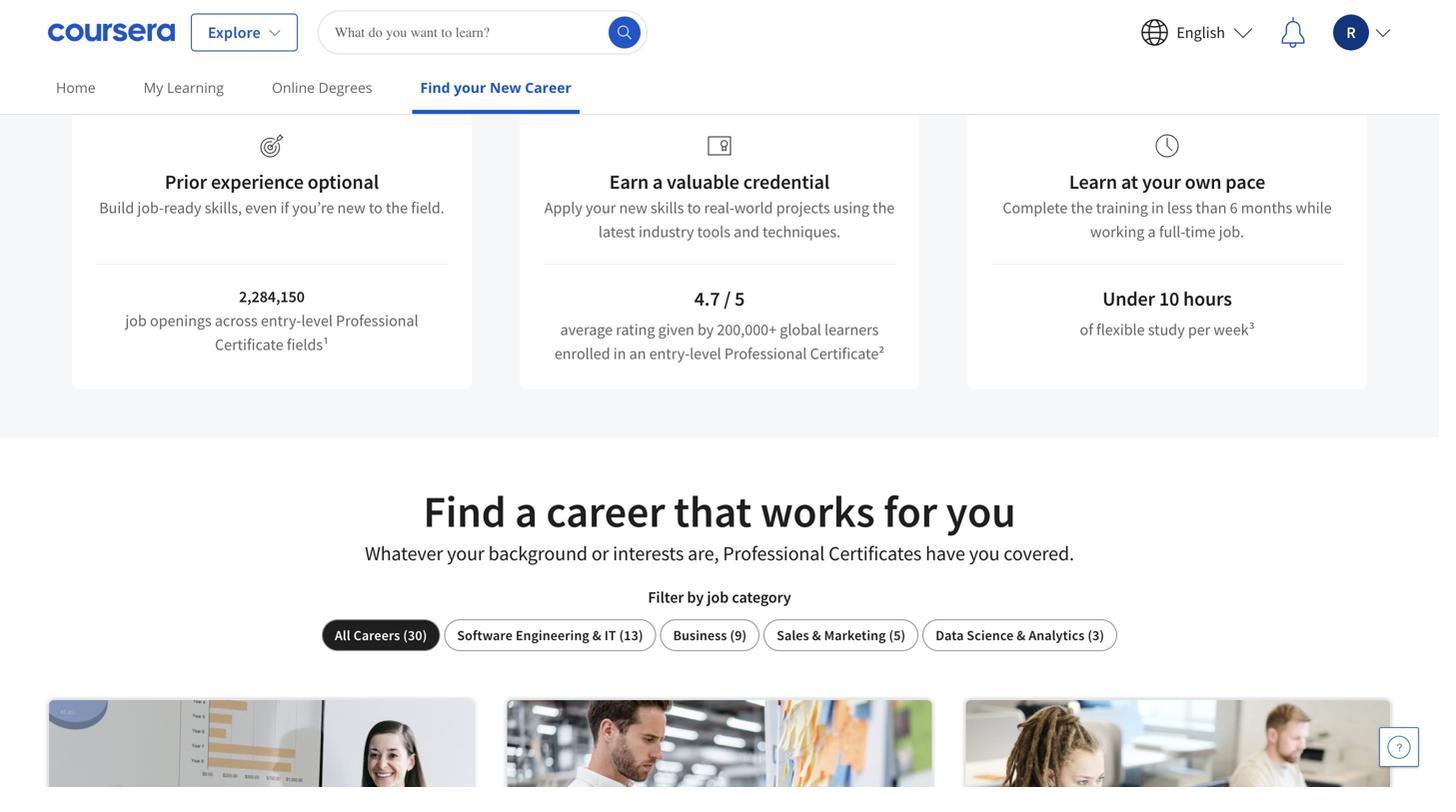 Task type: describe. For each thing, give the bounding box(es) containing it.
your inside earn a valuable credential apply your new skills to real-world projects using the latest industry tools and techniques.
[[586, 198, 616, 218]]

software
[[457, 627, 513, 645]]

data
[[936, 627, 964, 645]]

2,284,150
[[239, 287, 305, 307]]

per
[[1188, 320, 1210, 340]]

level inside 2,284,150 job openings across entry-level professional certificate fields¹
[[301, 311, 333, 331]]

months
[[1241, 198, 1292, 218]]

by inside 4.7 / 5 average rating given by 200,000+ global learners enrolled in an entry-level professional certificate²
[[697, 320, 714, 340]]

your inside "find a career that works for you whatever your background or interests are, professional certificates have you covered."
[[447, 541, 484, 566]]

/
[[724, 286, 731, 311]]

learning
[[167, 78, 224, 97]]

valuable
[[667, 169, 739, 194]]

field.
[[411, 198, 444, 218]]

whatever
[[365, 541, 443, 566]]

projects
[[776, 198, 830, 218]]

find for your
[[420, 78, 450, 97]]

get professional-level training and earn a credential recognized by leading companies.
[[366, 19, 1073, 44]]

science
[[967, 627, 1014, 645]]

learn
[[1069, 169, 1117, 194]]

earn
[[609, 169, 649, 194]]

even
[[245, 198, 277, 218]]

learners
[[824, 320, 879, 340]]

& for data science & analytics (3)
[[1017, 627, 1026, 645]]

companies.
[[978, 19, 1073, 44]]

job.
[[1219, 222, 1244, 242]]

english
[[1177, 22, 1225, 42]]

2 & from the left
[[812, 627, 821, 645]]

leading
[[913, 19, 974, 44]]

prior
[[165, 169, 207, 194]]

real-
[[704, 198, 734, 218]]

online degrees
[[272, 78, 372, 97]]

find a career that works for you whatever your background or interests are, professional certificates have you covered.
[[365, 484, 1074, 566]]

of
[[1080, 320, 1093, 340]]

online
[[272, 78, 315, 97]]

certificate
[[215, 335, 284, 355]]

a inside "find a career that works for you whatever your background or interests are, professional certificates have you covered."
[[515, 484, 537, 539]]

under
[[1103, 286, 1155, 311]]

interests
[[613, 541, 684, 566]]

home
[[56, 78, 96, 97]]

my learning
[[144, 78, 224, 97]]

or
[[591, 541, 609, 566]]

a inside learn at your own pace complete the training in less than 6 months while working a full-time job.
[[1148, 222, 1156, 242]]

certificates
[[829, 541, 922, 566]]

and inside earn a valuable credential apply your new skills to real-world projects using the latest industry tools and techniques.
[[734, 222, 759, 242]]

you're
[[292, 198, 334, 218]]

& for software engineering & it (13)
[[592, 627, 601, 645]]

professional inside "find a career that works for you whatever your background or interests are, professional certificates have you covered."
[[723, 541, 825, 566]]

the inside prior experience optional build job-ready skills, even if you're new to the field.
[[386, 198, 408, 218]]

job inside 2,284,150 job openings across entry-level professional certificate fields¹
[[125, 311, 147, 331]]

Data Science & Analytics (3) button
[[923, 620, 1117, 652]]

careers
[[354, 627, 400, 645]]

level inside 4.7 / 5 average rating given by 200,000+ global learners enrolled in an entry-level professional certificate²
[[690, 344, 721, 364]]

get
[[366, 19, 394, 44]]

explore button
[[191, 13, 298, 51]]

fields¹
[[287, 335, 329, 355]]

it
[[604, 627, 616, 645]]

rating
[[616, 320, 655, 340]]

week³
[[1214, 320, 1255, 340]]

an
[[629, 344, 646, 364]]

new inside prior experience optional build job-ready skills, even if you're new to the field.
[[337, 198, 366, 218]]

the inside earn a valuable credential apply your new skills to real-world projects using the latest industry tools and techniques.
[[873, 198, 895, 218]]

data science & analytics (3)
[[936, 627, 1104, 645]]

2,284,150 job openings across entry-level professional certificate fields¹
[[125, 287, 418, 355]]

to inside earn a valuable credential apply your new skills to real-world projects using the latest industry tools and techniques.
[[687, 198, 701, 218]]

job-
[[137, 198, 164, 218]]

openings
[[150, 311, 212, 331]]

(30)
[[403, 627, 427, 645]]

under 10 hours of flexible study per week³
[[1080, 286, 1255, 340]]

Software Engineering & IT (13) button
[[444, 620, 656, 652]]

if
[[280, 198, 289, 218]]

world
[[734, 198, 773, 218]]

tools
[[697, 222, 730, 242]]

hours
[[1183, 286, 1232, 311]]

works
[[760, 484, 875, 539]]

0 vertical spatial credential
[[707, 19, 791, 44]]

2 vertical spatial by
[[687, 588, 704, 608]]

in inside learn at your own pace complete the training in less than 6 months while working a full-time job.
[[1151, 198, 1164, 218]]

All Careers (30) button
[[322, 620, 440, 652]]

10
[[1159, 286, 1179, 311]]

option group containing all careers (30)
[[322, 620, 1117, 652]]

explore
[[208, 22, 261, 42]]

working
[[1090, 222, 1145, 242]]

recognized
[[795, 19, 885, 44]]

background
[[488, 541, 588, 566]]

r
[[1346, 22, 1356, 42]]

(5)
[[889, 627, 906, 645]]

a right earn
[[694, 19, 704, 44]]

home link
[[48, 65, 104, 110]]

1 vertical spatial you
[[969, 541, 1000, 566]]

ready
[[164, 198, 201, 218]]

(13)
[[619, 627, 643, 645]]



Task type: vqa. For each thing, say whether or not it's contained in the screenshot.


Task type: locate. For each thing, give the bounding box(es) containing it.
pace
[[1225, 169, 1265, 194]]

0 horizontal spatial &
[[592, 627, 601, 645]]

a
[[694, 19, 704, 44], [653, 169, 663, 194], [1148, 222, 1156, 242], [515, 484, 537, 539]]

1 the from the left
[[386, 198, 408, 218]]

0 horizontal spatial the
[[386, 198, 408, 218]]

Sales & Marketing (5) button
[[764, 620, 919, 652]]

2 horizontal spatial level
[[690, 344, 721, 364]]

business
[[673, 627, 727, 645]]

apply
[[544, 198, 582, 218]]

optional
[[308, 169, 379, 194]]

1 horizontal spatial and
[[734, 222, 759, 242]]

(3)
[[1088, 627, 1104, 645]]

&
[[592, 627, 601, 645], [812, 627, 821, 645], [1017, 627, 1026, 645]]

and
[[617, 19, 649, 44], [734, 222, 759, 242]]

level up new
[[506, 19, 545, 44]]

a left full-
[[1148, 222, 1156, 242]]

engineering
[[516, 627, 589, 645]]

you up the have
[[946, 484, 1016, 539]]

learn at your own pace complete the training in less than 6 months while working a full-time job.
[[1003, 169, 1332, 242]]

marketing
[[824, 627, 886, 645]]

skills
[[651, 198, 684, 218]]

1 horizontal spatial new
[[619, 198, 647, 218]]

0 horizontal spatial and
[[617, 19, 649, 44]]

2 vertical spatial professional
[[723, 541, 825, 566]]

training
[[549, 19, 613, 44], [1096, 198, 1148, 218]]

sales & marketing (5)
[[777, 627, 906, 645]]

degrees
[[318, 78, 372, 97]]

a inside earn a valuable credential apply your new skills to real-world projects using the latest industry tools and techniques.
[[653, 169, 663, 194]]

0 vertical spatial find
[[420, 78, 450, 97]]

0 vertical spatial you
[[946, 484, 1016, 539]]

0 horizontal spatial in
[[613, 344, 626, 364]]

professional
[[336, 311, 418, 331], [724, 344, 807, 364], [723, 541, 825, 566]]

1 to from the left
[[369, 198, 383, 218]]

covered.
[[1004, 541, 1074, 566]]

6
[[1230, 198, 1238, 218]]

help center image
[[1387, 736, 1411, 759]]

level up the fields¹
[[301, 311, 333, 331]]

2 horizontal spatial the
[[1071, 198, 1093, 218]]

1 & from the left
[[592, 627, 601, 645]]

complete
[[1003, 198, 1068, 218]]

online degrees link
[[264, 65, 380, 110]]

less
[[1167, 198, 1193, 218]]

english button
[[1129, 6, 1265, 58]]

in inside 4.7 / 5 average rating given by 200,000+ global learners enrolled in an entry-level professional certificate²
[[613, 344, 626, 364]]

to inside prior experience optional build job-ready skills, even if you're new to the field.
[[369, 198, 383, 218]]

0 vertical spatial and
[[617, 19, 649, 44]]

1 horizontal spatial entry-
[[649, 344, 690, 364]]

study
[[1148, 320, 1185, 340]]

coursera image
[[48, 16, 175, 48]]

given
[[658, 320, 694, 340]]

the inside learn at your own pace complete the training in less than 6 months while working a full-time job.
[[1071, 198, 1093, 218]]

find down professional-
[[420, 78, 450, 97]]

option group
[[322, 620, 1117, 652]]

0 horizontal spatial training
[[549, 19, 613, 44]]

career
[[525, 78, 572, 97]]

time
[[1185, 222, 1216, 242]]

1 vertical spatial entry-
[[649, 344, 690, 364]]

are,
[[688, 541, 719, 566]]

0 vertical spatial entry-
[[261, 311, 301, 331]]

level down given
[[690, 344, 721, 364]]

1 horizontal spatial level
[[506, 19, 545, 44]]

1 horizontal spatial &
[[812, 627, 821, 645]]

& right sales
[[812, 627, 821, 645]]

the left the field. at the left top
[[386, 198, 408, 218]]

at
[[1121, 169, 1138, 194]]

in left the an
[[613, 344, 626, 364]]

0 vertical spatial training
[[549, 19, 613, 44]]

1 vertical spatial credential
[[743, 169, 830, 194]]

find inside "find a career that works for you whatever your background or interests are, professional certificates have you covered."
[[423, 484, 506, 539]]

0 vertical spatial by
[[889, 19, 909, 44]]

job left openings
[[125, 311, 147, 331]]

credential right earn
[[707, 19, 791, 44]]

new
[[337, 198, 366, 218], [619, 198, 647, 218]]

while
[[1296, 198, 1332, 218]]

earn
[[652, 19, 690, 44]]

new
[[490, 78, 521, 97]]

1 vertical spatial training
[[1096, 198, 1148, 218]]

training inside learn at your own pace complete the training in less than 6 months while working a full-time job.
[[1096, 198, 1148, 218]]

own
[[1185, 169, 1222, 194]]

& right science
[[1017, 627, 1026, 645]]

in
[[1151, 198, 1164, 218], [613, 344, 626, 364]]

0 vertical spatial job
[[125, 311, 147, 331]]

1 horizontal spatial the
[[873, 198, 895, 218]]

new down optional
[[337, 198, 366, 218]]

1 vertical spatial by
[[697, 320, 714, 340]]

1 vertical spatial professional
[[724, 344, 807, 364]]

(9)
[[730, 627, 747, 645]]

your left new
[[454, 78, 486, 97]]

have
[[925, 541, 965, 566]]

1 horizontal spatial training
[[1096, 198, 1148, 218]]

global
[[780, 320, 821, 340]]

professional inside 2,284,150 job openings across entry-level professional certificate fields¹
[[336, 311, 418, 331]]

all careers (30)
[[335, 627, 427, 645]]

industry
[[639, 222, 694, 242]]

professional inside 4.7 / 5 average rating given by 200,000+ global learners enrolled in an entry-level professional certificate²
[[724, 344, 807, 364]]

0 vertical spatial level
[[506, 19, 545, 44]]

entry- inside 2,284,150 job openings across entry-level professional certificate fields¹
[[261, 311, 301, 331]]

certificate²
[[810, 344, 885, 364]]

1 vertical spatial and
[[734, 222, 759, 242]]

by
[[889, 19, 909, 44], [697, 320, 714, 340], [687, 588, 704, 608]]

my
[[144, 78, 163, 97]]

and left earn
[[617, 19, 649, 44]]

you
[[946, 484, 1016, 539], [969, 541, 1000, 566]]

skills,
[[205, 198, 242, 218]]

3 the from the left
[[1071, 198, 1093, 218]]

2 to from the left
[[687, 198, 701, 218]]

in left less
[[1151, 198, 1164, 218]]

0 horizontal spatial new
[[337, 198, 366, 218]]

2 new from the left
[[619, 198, 647, 218]]

0 vertical spatial in
[[1151, 198, 1164, 218]]

find for a
[[423, 484, 506, 539]]

0 horizontal spatial job
[[125, 311, 147, 331]]

software engineering & it (13)
[[457, 627, 643, 645]]

find up whatever
[[423, 484, 506, 539]]

using
[[833, 198, 869, 218]]

to
[[369, 198, 383, 218], [687, 198, 701, 218]]

new down earn
[[619, 198, 647, 218]]

your up latest
[[586, 198, 616, 218]]

1 vertical spatial level
[[301, 311, 333, 331]]

1 new from the left
[[337, 198, 366, 218]]

Business (9) button
[[660, 620, 760, 652]]

new inside earn a valuable credential apply your new skills to real-world projects using the latest industry tools and techniques.
[[619, 198, 647, 218]]

a up skills
[[653, 169, 663, 194]]

job
[[125, 311, 147, 331], [707, 588, 729, 608]]

1 horizontal spatial to
[[687, 198, 701, 218]]

to down optional
[[369, 198, 383, 218]]

0 vertical spatial professional
[[336, 311, 418, 331]]

entry- down 2,284,150
[[261, 311, 301, 331]]

by right given
[[697, 320, 714, 340]]

full-
[[1159, 222, 1185, 242]]

1 horizontal spatial in
[[1151, 198, 1164, 218]]

by right filter
[[687, 588, 704, 608]]

training up "career"
[[549, 19, 613, 44]]

credential up projects
[[743, 169, 830, 194]]

4.7
[[694, 286, 720, 311]]

None search field
[[318, 10, 647, 54]]

filter
[[648, 588, 684, 608]]

r button
[[1321, 2, 1391, 62]]

& left the it
[[592, 627, 601, 645]]

my learning link
[[136, 65, 232, 110]]

the right using at the top of the page
[[873, 198, 895, 218]]

the
[[386, 198, 408, 218], [873, 198, 895, 218], [1071, 198, 1093, 218]]

your inside learn at your own pace complete the training in less than 6 months while working a full-time job.
[[1142, 169, 1181, 194]]

your up less
[[1142, 169, 1181, 194]]

1 vertical spatial find
[[423, 484, 506, 539]]

credential inside earn a valuable credential apply your new skills to real-world projects using the latest industry tools and techniques.
[[743, 169, 830, 194]]

flexible
[[1096, 320, 1145, 340]]

professional-
[[398, 19, 506, 44]]

job up business (9) button
[[707, 588, 729, 608]]

1 horizontal spatial job
[[707, 588, 729, 608]]

training up working
[[1096, 198, 1148, 218]]

1 vertical spatial job
[[707, 588, 729, 608]]

for
[[884, 484, 937, 539]]

that
[[674, 484, 752, 539]]

techniques.
[[763, 222, 841, 242]]

latest
[[599, 222, 635, 242]]

than
[[1196, 198, 1227, 218]]

and down the world
[[734, 222, 759, 242]]

find your new career
[[420, 78, 572, 97]]

the down learn on the right of the page
[[1071, 198, 1093, 218]]

4.7 / 5 average rating given by 200,000+ global learners enrolled in an entry-level professional certificate²
[[554, 286, 885, 364]]

a up background
[[515, 484, 537, 539]]

entry- down given
[[649, 344, 690, 364]]

3 & from the left
[[1017, 627, 1026, 645]]

by left leading
[[889, 19, 909, 44]]

0 horizontal spatial to
[[369, 198, 383, 218]]

your right whatever
[[447, 541, 484, 566]]

0 horizontal spatial level
[[301, 311, 333, 331]]

2 vertical spatial level
[[690, 344, 721, 364]]

entry- inside 4.7 / 5 average rating given by 200,000+ global learners enrolled in an entry-level professional certificate²
[[649, 344, 690, 364]]

0 horizontal spatial entry-
[[261, 311, 301, 331]]

earn a valuable credential apply your new skills to real-world projects using the latest industry tools and techniques.
[[544, 169, 895, 242]]

find
[[420, 78, 450, 97], [423, 484, 506, 539]]

prior experience optional build job-ready skills, even if you're new to the field.
[[99, 169, 444, 218]]

What do you want to learn? text field
[[318, 10, 647, 54]]

2 the from the left
[[873, 198, 895, 218]]

to left real-
[[687, 198, 701, 218]]

category
[[732, 588, 791, 608]]

1 vertical spatial in
[[613, 344, 626, 364]]

you right the have
[[969, 541, 1000, 566]]

2 horizontal spatial &
[[1017, 627, 1026, 645]]



